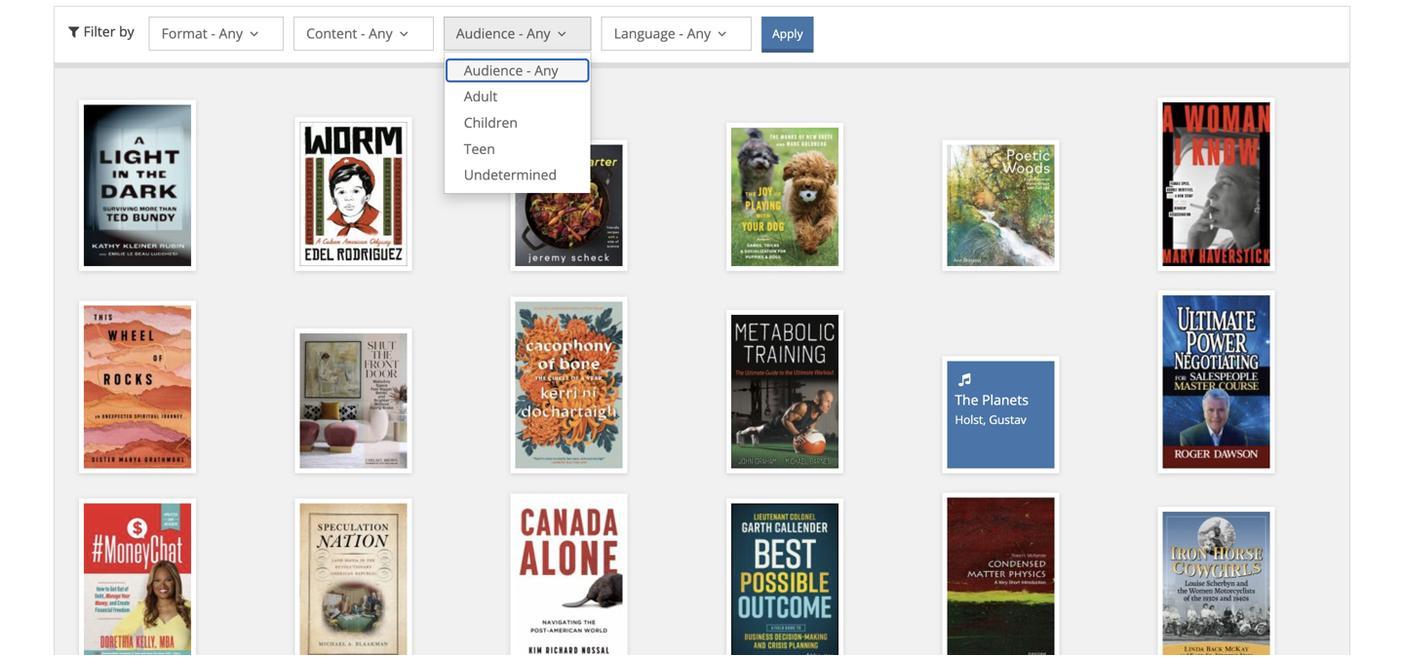 Task type: vqa. For each thing, say whether or not it's contained in the screenshot.
NOT
no



Task type: describe. For each thing, give the bounding box(es) containing it.
condensed matter physics image
[[947, 498, 1054, 655]]

shut the front door image
[[300, 333, 407, 468]]

children link
[[444, 110, 591, 136]]

- for format - any
[[211, 24, 215, 42]]

adult link
[[444, 84, 591, 110]]

audience for audience - any
[[456, 24, 515, 42]]

metabolic training image
[[731, 315, 839, 468]]

language - any button
[[601, 16, 752, 51]]

undetermined link
[[444, 162, 591, 188]]

any for audience - any
[[527, 24, 551, 42]]

planets
[[982, 391, 1029, 409]]

teen
[[464, 139, 495, 158]]

content
[[306, 24, 357, 42]]

this wheel of rocks image
[[84, 306, 191, 468]]

filter
[[83, 22, 116, 40]]

cooking smarter image
[[516, 145, 623, 266]]

language
[[614, 24, 676, 42]]

speculation nation image
[[300, 504, 407, 655]]

format
[[162, 24, 207, 42]]

ultimate power negotiating for salespeople master course image
[[1163, 295, 1270, 468]]

- for audience - any
[[519, 24, 523, 42]]

a woman i know image
[[1163, 102, 1270, 266]]

best possible outcome image
[[731, 504, 839, 655]]

- for content - any
[[361, 24, 365, 42]]

format - any button
[[149, 16, 284, 51]]

a light in the dark image
[[84, 105, 191, 266]]



Task type: locate. For each thing, give the bounding box(es) containing it.
children
[[464, 113, 518, 132]]

cacophony of bone image
[[516, 302, 623, 468]]

format - any
[[162, 24, 243, 42]]

teen link
[[444, 136, 591, 162]]

any for format - any
[[219, 24, 243, 42]]

any for language - any
[[687, 24, 711, 42]]

undetermined
[[464, 165, 557, 184]]

the planets holst, gustav
[[955, 391, 1029, 427]]

content - any button
[[294, 16, 434, 51]]

apply button
[[762, 16, 814, 53]]

any right the format
[[219, 24, 243, 42]]

audience
[[456, 24, 515, 42], [464, 61, 523, 79]]

any inside dropdown button
[[527, 24, 551, 42]]

iron horse cowgirls image
[[1163, 512, 1270, 655]]

- right the format
[[211, 24, 215, 42]]

audience inside dropdown button
[[456, 24, 515, 42]]

- right the content
[[361, 24, 365, 42]]

- for language - any
[[679, 24, 684, 42]]

1 vertical spatial audience
[[464, 61, 523, 79]]

audience - any
[[456, 24, 551, 42]]

music image
[[955, 369, 974, 388]]

the joy of playing with your dog image
[[731, 128, 839, 266]]

canada alone image
[[516, 499, 623, 655]]

any for audience - any adult children teen undetermined
[[534, 61, 558, 79]]

the
[[955, 391, 979, 409]]

any
[[219, 24, 243, 42], [369, 24, 393, 42], [527, 24, 551, 42], [687, 24, 711, 42], [534, 61, 558, 79]]

any right language
[[687, 24, 711, 42]]

audience inside audience - any adult children teen undetermined
[[464, 61, 523, 79]]

apply
[[772, 25, 803, 41]]

audience - any link
[[444, 57, 591, 84]]

content - any
[[306, 24, 393, 42]]

audience - any adult children teen undetermined
[[464, 61, 558, 184]]

audience - any button
[[443, 16, 592, 51]]

- inside dropdown button
[[519, 24, 523, 42]]

by
[[119, 22, 134, 40]]

language - any
[[614, 24, 711, 42]]

- up audience - any link
[[519, 24, 523, 42]]

audience for audience - any adult children teen undetermined
[[464, 61, 523, 79]]

- inside audience - any adult children teen undetermined
[[527, 61, 531, 79]]

0 vertical spatial audience
[[456, 24, 515, 42]]

any right the content
[[369, 24, 393, 42]]

any up audience - any link
[[527, 24, 551, 42]]

- right language
[[679, 24, 684, 42]]

-
[[211, 24, 215, 42], [361, 24, 365, 42], [519, 24, 523, 42], [679, 24, 684, 42], [527, 61, 531, 79]]

filter image
[[64, 22, 83, 40]]

gustav
[[989, 412, 1027, 427]]

any inside audience - any adult children teen undetermined
[[534, 61, 558, 79]]

audience up adult
[[464, 61, 523, 79]]

filter by
[[83, 22, 134, 40]]

- up the adult link
[[527, 61, 531, 79]]

any for content - any
[[369, 24, 393, 42]]

#moneychat image
[[84, 504, 191, 655]]

worm image
[[300, 122, 407, 266]]

audience up audience - any link
[[456, 24, 515, 42]]

- for audience - any adult children teen undetermined
[[527, 61, 531, 79]]

poetic woods image
[[947, 145, 1054, 266]]

adult
[[464, 87, 498, 106]]

holst,
[[955, 412, 986, 427]]

any up the adult link
[[534, 61, 558, 79]]



